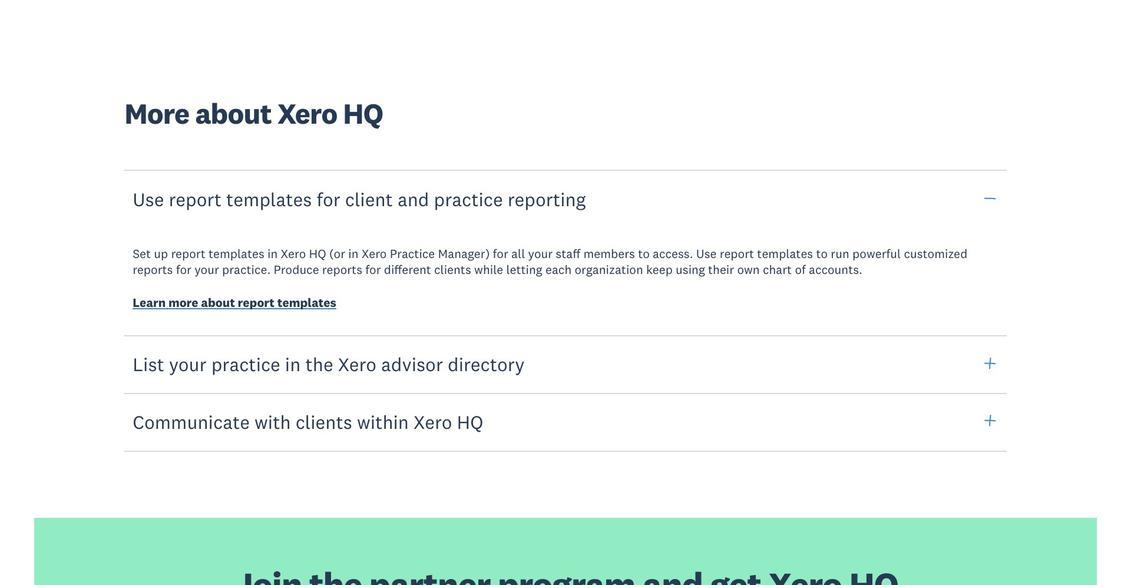 Task type: vqa. For each thing, say whether or not it's contained in the screenshot.
Communicate With Clients Within Xero Hq dropdown button
yes



Task type: locate. For each thing, give the bounding box(es) containing it.
for up more
[[176, 262, 191, 278]]

more
[[124, 95, 189, 131]]

in inside dropdown button
[[285, 352, 301, 376]]

templates inside dropdown button
[[226, 188, 312, 211]]

report
[[169, 188, 222, 211], [171, 246, 205, 262], [720, 246, 754, 262], [238, 294, 275, 310]]

client
[[345, 188, 393, 211]]

in right (or on the top of page
[[348, 246, 359, 262]]

1 horizontal spatial to
[[816, 246, 828, 262]]

2 horizontal spatial hq
[[457, 410, 483, 434]]

0 horizontal spatial clients
[[296, 410, 352, 434]]

1 vertical spatial use
[[696, 246, 717, 262]]

for
[[317, 188, 340, 211], [493, 246, 508, 262], [176, 262, 191, 278], [365, 262, 381, 278]]

1 horizontal spatial reports
[[322, 262, 362, 278]]

accounts.
[[809, 262, 863, 278]]

xero
[[277, 95, 337, 131], [281, 246, 306, 262], [362, 246, 387, 262], [338, 352, 376, 376], [414, 410, 452, 434]]

your inside dropdown button
[[169, 352, 207, 376]]

1 vertical spatial practice
[[211, 352, 280, 376]]

0 vertical spatial clients
[[434, 262, 471, 278]]

more
[[168, 294, 198, 310]]

their
[[708, 262, 734, 278]]

within
[[357, 410, 409, 434]]

in
[[268, 246, 278, 262], [348, 246, 359, 262], [285, 352, 301, 376]]

reports
[[133, 262, 173, 278], [322, 262, 362, 278]]

0 horizontal spatial reports
[[133, 262, 173, 278]]

templates
[[226, 188, 312, 211], [209, 246, 264, 262], [757, 246, 813, 262], [277, 294, 336, 310]]

0 vertical spatial use
[[133, 188, 164, 211]]

0 horizontal spatial hq
[[309, 246, 326, 262]]

in up produce
[[268, 246, 278, 262]]

0 horizontal spatial use
[[133, 188, 164, 211]]

1 horizontal spatial use
[[696, 246, 717, 262]]

use report templates for client and practice reporting element
[[113, 229, 1019, 336]]

keep
[[646, 262, 673, 278]]

clients down the manager)
[[434, 262, 471, 278]]

clients
[[434, 262, 471, 278], [296, 410, 352, 434]]

your right all
[[528, 246, 553, 262]]

list your practice in the xero advisor directory button
[[124, 335, 1007, 394]]

your right list
[[169, 352, 207, 376]]

for left the client
[[317, 188, 340, 211]]

hq inside dropdown button
[[457, 410, 483, 434]]

up
[[154, 246, 168, 262]]

chart
[[763, 262, 792, 278]]

in left the
[[285, 352, 301, 376]]

use inside "set up report templates in xero hq (or in xero practice manager) for all your staff members to access. use report templates to run powerful customized reports for your practice. produce reports for different clients while letting each organization keep using their own chart of accounts."
[[696, 246, 717, 262]]

1 horizontal spatial in
[[285, 352, 301, 376]]

communicate
[[133, 410, 250, 434]]

communicate with clients within xero hq button
[[124, 392, 1007, 452]]

of
[[795, 262, 806, 278]]

report inside use report templates for client and practice reporting dropdown button
[[169, 188, 222, 211]]

for left all
[[493, 246, 508, 262]]

1 vertical spatial hq
[[309, 246, 326, 262]]

0 horizontal spatial to
[[638, 246, 650, 262]]

about
[[195, 95, 272, 131], [201, 294, 235, 310]]

2 vertical spatial hq
[[457, 410, 483, 434]]

run
[[831, 246, 849, 262]]

directory
[[448, 352, 525, 376]]

practice
[[434, 188, 503, 211], [211, 352, 280, 376]]

use inside use report templates for client and practice reporting dropdown button
[[133, 188, 164, 211]]

1 horizontal spatial hq
[[343, 95, 383, 131]]

your left practice.
[[195, 262, 219, 278]]

letting
[[506, 262, 542, 278]]

use report templates for client and practice reporting button
[[124, 170, 1007, 229]]

to up keep
[[638, 246, 650, 262]]

use up their
[[696, 246, 717, 262]]

1 vertical spatial clients
[[296, 410, 352, 434]]

use
[[133, 188, 164, 211], [696, 246, 717, 262]]

reports down (or on the top of page
[[322, 262, 362, 278]]

for left different
[[365, 262, 381, 278]]

to
[[638, 246, 650, 262], [816, 246, 828, 262]]

hq
[[343, 95, 383, 131], [309, 246, 326, 262], [457, 410, 483, 434]]

powerful
[[853, 246, 901, 262]]

using
[[676, 262, 705, 278]]

use up 'set'
[[133, 188, 164, 211]]

own
[[737, 262, 760, 278]]

to left run
[[816, 246, 828, 262]]

1 horizontal spatial practice
[[434, 188, 503, 211]]

all
[[511, 246, 525, 262]]

1 horizontal spatial clients
[[434, 262, 471, 278]]

communicate with clients within xero hq
[[133, 410, 483, 434]]

clients right with
[[296, 410, 352, 434]]

reports down up
[[133, 262, 173, 278]]

while
[[474, 262, 503, 278]]

1 vertical spatial about
[[201, 294, 235, 310]]

different
[[384, 262, 431, 278]]

with
[[255, 410, 291, 434]]

0 vertical spatial practice
[[434, 188, 503, 211]]

your
[[528, 246, 553, 262], [195, 262, 219, 278], [169, 352, 207, 376]]

report inside learn more about report templates link
[[238, 294, 275, 310]]

use report templates for client and practice reporting
[[133, 188, 586, 211]]

manager)
[[438, 246, 490, 262]]



Task type: describe. For each thing, give the bounding box(es) containing it.
each
[[546, 262, 572, 278]]

0 horizontal spatial practice
[[211, 352, 280, 376]]

advisor
[[381, 352, 443, 376]]

hq inside "set up report templates in xero hq (or in xero practice manager) for all your staff members to access. use report templates to run powerful customized reports for your practice. produce reports for different clients while letting each organization keep using their own chart of accounts."
[[309, 246, 326, 262]]

2 reports from the left
[[322, 262, 362, 278]]

more about xero hq
[[124, 95, 383, 131]]

learn more about report templates
[[133, 294, 336, 310]]

list your practice in the xero advisor directory
[[133, 352, 525, 376]]

(or
[[329, 246, 345, 262]]

0 vertical spatial hq
[[343, 95, 383, 131]]

learn
[[133, 294, 166, 310]]

learn more about report templates link
[[133, 294, 336, 313]]

0 horizontal spatial in
[[268, 246, 278, 262]]

members
[[584, 246, 635, 262]]

about inside use report templates for client and practice reporting element
[[201, 294, 235, 310]]

2 to from the left
[[816, 246, 828, 262]]

customized
[[904, 246, 968, 262]]

set up report templates in xero hq (or in xero practice manager) for all your staff members to access. use report templates to run powerful customized reports for your practice. produce reports for different clients while letting each organization keep using their own chart of accounts.
[[133, 246, 968, 278]]

reporting
[[508, 188, 586, 211]]

the
[[305, 352, 333, 376]]

practice.
[[222, 262, 271, 278]]

staff
[[556, 246, 580, 262]]

practice
[[390, 246, 435, 262]]

organization
[[575, 262, 643, 278]]

2 horizontal spatial in
[[348, 246, 359, 262]]

clients inside "set up report templates in xero hq (or in xero practice manager) for all your staff members to access. use report templates to run powerful customized reports for your practice. produce reports for different clients while letting each organization keep using their own chart of accounts."
[[434, 262, 471, 278]]

list
[[133, 352, 164, 376]]

for inside dropdown button
[[317, 188, 340, 211]]

0 vertical spatial about
[[195, 95, 272, 131]]

1 reports from the left
[[133, 262, 173, 278]]

access.
[[653, 246, 693, 262]]

set
[[133, 246, 151, 262]]

produce
[[274, 262, 319, 278]]

clients inside dropdown button
[[296, 410, 352, 434]]

and
[[398, 188, 429, 211]]

1 to from the left
[[638, 246, 650, 262]]



